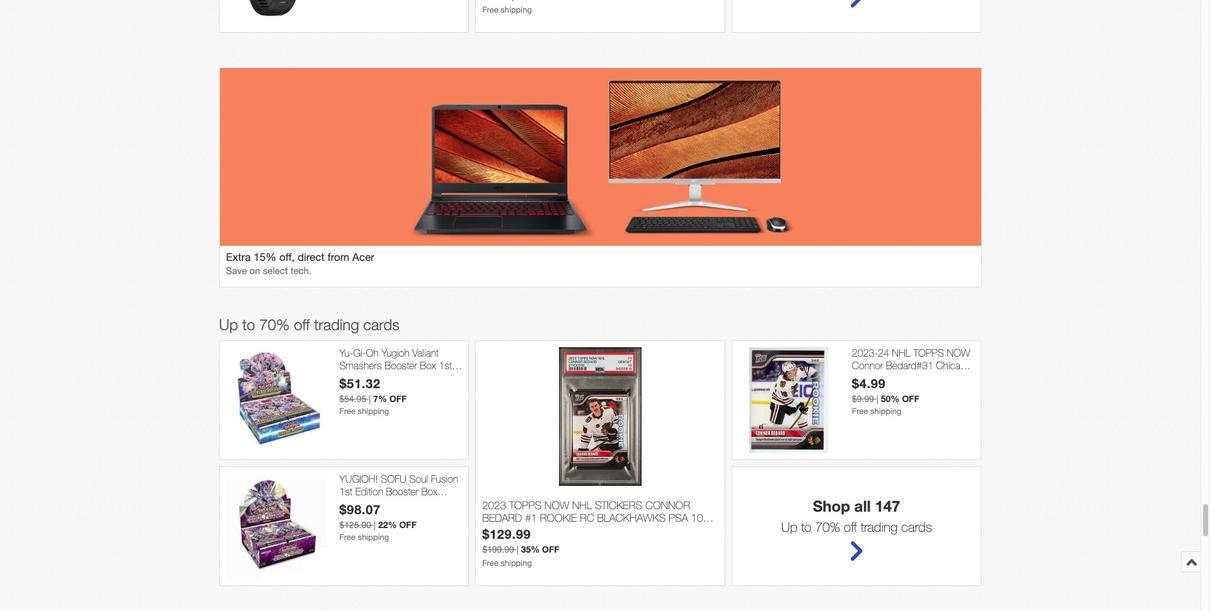 Task type: describe. For each thing, give the bounding box(es) containing it.
acer
[[352, 251, 374, 264]]

cards inside shop all 147 up to 70% off trading cards
[[901, 520, 932, 535]]

70% inside shop all 147 up to 70% off trading cards
[[815, 520, 840, 535]]

2023-24 nhl topps now connor bedard#31 chicago blackhawks rookie sticker in hand link
[[852, 348, 975, 395]]

shipping for $4.99
[[870, 406, 902, 416]]

yu-
[[339, 348, 353, 359]]

| for $129.99
[[517, 545, 519, 555]]

off,
[[279, 251, 295, 264]]

147
[[875, 498, 900, 515]]

2023
[[482, 499, 506, 512]]

24
[[878, 348, 889, 359]]

yu-gi-oh yugioh valiant smashers booster box 1st edition sealed! link
[[339, 348, 462, 383]]

mt
[[508, 525, 522, 537]]

$4.99 $9.99 | 50% off free shipping
[[852, 375, 919, 416]]

booster for $98.07
[[386, 486, 419, 497]]

new
[[371, 498, 391, 509]]

$98.07 $125.00 | 22% off free shipping
[[339, 502, 417, 542]]

free shipping
[[482, 5, 532, 14]]

off for $4.99
[[902, 393, 919, 404]]

$51.32 $54.95 | 7% off free shipping
[[339, 375, 407, 416]]

gi-
[[353, 348, 366, 359]]

shipping for $51.32
[[358, 406, 389, 416]]

soul
[[409, 474, 428, 485]]

now inside 2023 topps now nhl stickers connor bedard #1 rookie rc blackhawks psa 10 gem mt
[[544, 499, 569, 512]]

valiant
[[412, 348, 439, 359]]

free for $98.07
[[339, 532, 355, 542]]

shipping for $98.07
[[358, 532, 389, 542]]

| for $98.07
[[374, 520, 376, 530]]

sealed
[[339, 498, 369, 509]]

now inside 2023-24 nhl topps now connor bedard#31 chicago blackhawks rookie sticker in hand
[[947, 348, 970, 359]]

fusion
[[431, 474, 458, 485]]

10
[[691, 512, 703, 524]]

shipping for $129.99
[[501, 558, 532, 568]]

select
[[263, 266, 288, 276]]

tech.
[[291, 266, 312, 276]]

direct
[[298, 251, 325, 264]]

in
[[893, 384, 902, 395]]

extra
[[226, 251, 251, 264]]

| for $4.99
[[877, 394, 878, 404]]

$129.99 $199.99 | 35% off free shipping
[[482, 526, 559, 568]]

1st inside yu-gi-oh yugioh valiant smashers booster box 1st edition sealed!
[[439, 360, 452, 371]]

rc
[[580, 512, 594, 524]]

connor
[[852, 360, 883, 371]]

off down tech.
[[294, 316, 310, 334]]

$98.07
[[339, 502, 381, 517]]

oh
[[366, 348, 379, 359]]

0 horizontal spatial cards
[[363, 316, 399, 334]]

35%
[[521, 544, 540, 555]]

$4.99
[[852, 375, 886, 391]]

#1
[[525, 512, 537, 524]]

bedard
[[482, 512, 522, 524]]

trading inside shop all 147 up to 70% off trading cards
[[861, 520, 898, 535]]

free for $51.32
[[339, 406, 355, 416]]

2023 topps now nhl stickers connor bedard #1 rookie rc blackhawks psa 10 gem mt
[[482, 499, 703, 537]]

yugioh
[[381, 348, 409, 359]]

on
[[250, 266, 260, 276]]

$125.00
[[339, 520, 371, 530]]

connor
[[645, 499, 690, 512]]

sealed!
[[370, 372, 408, 383]]

booster for $51.32
[[385, 360, 417, 371]]

free for $4.99
[[852, 406, 868, 416]]

blackhawks
[[852, 372, 902, 383]]

yugioh! sofu soul fusion 1st edition booster box sealed new
[[339, 474, 458, 509]]



Task type: vqa. For each thing, say whether or not it's contained in the screenshot.
'Soul'
yes



Task type: locate. For each thing, give the bounding box(es) containing it.
0 horizontal spatial rookie
[[540, 512, 577, 524]]

1 vertical spatial topps
[[509, 499, 541, 512]]

0 horizontal spatial up
[[219, 316, 238, 334]]

0 vertical spatial to
[[242, 316, 255, 334]]

70%
[[259, 316, 290, 334], [815, 520, 840, 535]]

rookie right #1
[[540, 512, 577, 524]]

booster inside yu-gi-oh yugioh valiant smashers booster box 1st edition sealed!
[[385, 360, 417, 371]]

|
[[369, 394, 371, 404], [877, 394, 878, 404], [374, 520, 376, 530], [517, 545, 519, 555]]

0 vertical spatial booster
[[385, 360, 417, 371]]

extra 15% off, direct from acer save on select tech.
[[226, 251, 374, 276]]

off right 35%
[[542, 544, 559, 555]]

0 vertical spatial edition
[[339, 372, 367, 383]]

1 vertical spatial to
[[801, 520, 811, 535]]

1 vertical spatial rookie
[[540, 512, 577, 524]]

off down all at the bottom right of page
[[844, 520, 857, 535]]

all
[[854, 498, 871, 515]]

1 vertical spatial box
[[421, 486, 437, 497]]

1 vertical spatial edition
[[355, 486, 383, 497]]

yugioh! sofu soul fusion 1st edition booster box sealed new link
[[339, 474, 462, 509]]

sofu
[[381, 474, 407, 485]]

nhl
[[892, 348, 911, 359], [572, 499, 592, 512]]

off inside $98.07 $125.00 | 22% off free shipping
[[399, 519, 417, 530]]

0 horizontal spatial nhl
[[572, 499, 592, 512]]

rookie inside 2023-24 nhl topps now connor bedard#31 chicago blackhawks rookie sticker in hand
[[905, 372, 940, 383]]

trading down 147 at the right bottom of the page
[[861, 520, 898, 535]]

off
[[294, 316, 310, 334], [389, 393, 407, 404], [902, 393, 919, 404], [399, 519, 417, 530], [844, 520, 857, 535], [542, 544, 559, 555]]

edition inside yugioh! sofu soul fusion 1st edition booster box sealed new
[[355, 486, 383, 497]]

free
[[482, 5, 498, 14], [339, 406, 355, 416], [852, 406, 868, 416], [339, 532, 355, 542], [482, 558, 498, 568]]

shop
[[813, 498, 850, 515]]

off right 22% in the bottom of the page
[[399, 519, 417, 530]]

1 horizontal spatial to
[[801, 520, 811, 535]]

topps
[[913, 348, 944, 359], [509, 499, 541, 512]]

0 vertical spatial box
[[420, 360, 436, 371]]

save
[[226, 266, 247, 276]]

topps up #1
[[509, 499, 541, 512]]

1 horizontal spatial cards
[[901, 520, 932, 535]]

rookie inside 2023 topps now nhl stickers connor bedard #1 rookie rc blackhawks psa 10 gem mt
[[540, 512, 577, 524]]

1 horizontal spatial 1st
[[439, 360, 452, 371]]

1 vertical spatial trading
[[861, 520, 898, 535]]

| inside $4.99 $9.99 | 50% off free shipping
[[877, 394, 878, 404]]

nhl inside 2023 topps now nhl stickers connor bedard #1 rookie rc blackhawks psa 10 gem mt
[[572, 499, 592, 512]]

70% down select at the left top of page
[[259, 316, 290, 334]]

1 horizontal spatial up
[[781, 520, 797, 535]]

off for $51.32
[[389, 393, 407, 404]]

50%
[[881, 393, 900, 404]]

$129.99
[[482, 526, 531, 541]]

| inside $98.07 $125.00 | 22% off free shipping
[[374, 520, 376, 530]]

1 horizontal spatial 70%
[[815, 520, 840, 535]]

1 vertical spatial now
[[544, 499, 569, 512]]

shipping inside $98.07 $125.00 | 22% off free shipping
[[358, 532, 389, 542]]

up to 70% off trading cards
[[219, 316, 399, 334]]

1 horizontal spatial nhl
[[892, 348, 911, 359]]

free inside $4.99 $9.99 | 50% off free shipping
[[852, 406, 868, 416]]

cards
[[363, 316, 399, 334], [901, 520, 932, 535]]

box inside yu-gi-oh yugioh valiant smashers booster box 1st edition sealed!
[[420, 360, 436, 371]]

smashers
[[339, 360, 382, 371]]

box
[[420, 360, 436, 371], [421, 486, 437, 497]]

booster inside yugioh! sofu soul fusion 1st edition booster box sealed new
[[386, 486, 419, 497]]

off inside $129.99 $199.99 | 35% off free shipping
[[542, 544, 559, 555]]

box down valiant
[[420, 360, 436, 371]]

off right the 7%
[[389, 393, 407, 404]]

0 vertical spatial 1st
[[439, 360, 452, 371]]

1 vertical spatial up
[[781, 520, 797, 535]]

trading up yu-
[[314, 316, 359, 334]]

7%
[[373, 393, 387, 404]]

0 vertical spatial rookie
[[905, 372, 940, 383]]

to inside shop all 147 up to 70% off trading cards
[[801, 520, 811, 535]]

nhl inside 2023-24 nhl topps now connor bedard#31 chicago blackhawks rookie sticker in hand
[[892, 348, 911, 359]]

off inside $4.99 $9.99 | 50% off free shipping
[[902, 393, 919, 404]]

$9.99
[[852, 394, 874, 404]]

stickers
[[595, 499, 642, 512]]

0 vertical spatial now
[[947, 348, 970, 359]]

box down soul
[[421, 486, 437, 497]]

15%
[[254, 251, 276, 264]]

blackhawks
[[597, 512, 666, 524]]

psa
[[669, 512, 688, 524]]

0 vertical spatial 70%
[[259, 316, 290, 334]]

nhl up bedard#31 at the bottom right of page
[[892, 348, 911, 359]]

now
[[947, 348, 970, 359], [544, 499, 569, 512]]

edition down yugioh! on the bottom of the page
[[355, 486, 383, 497]]

| for $51.32
[[369, 394, 371, 404]]

off for $98.07
[[399, 519, 417, 530]]

booster
[[385, 360, 417, 371], [386, 486, 419, 497]]

| left the 7%
[[369, 394, 371, 404]]

0 horizontal spatial to
[[242, 316, 255, 334]]

1 vertical spatial booster
[[386, 486, 419, 497]]

0 horizontal spatial 70%
[[259, 316, 290, 334]]

$199.99
[[482, 545, 514, 555]]

2023-24 nhl topps now connor bedard#31 chicago blackhawks rookie sticker in hand
[[852, 348, 971, 395]]

shop all 147 up to 70% off trading cards
[[781, 498, 932, 535]]

free inside $98.07 $125.00 | 22% off free shipping
[[339, 532, 355, 542]]

1 vertical spatial 1st
[[339, 486, 352, 497]]

| inside the $51.32 $54.95 | 7% off free shipping
[[369, 394, 371, 404]]

0 vertical spatial up
[[219, 316, 238, 334]]

22%
[[378, 519, 397, 530]]

edition
[[339, 372, 367, 383], [355, 486, 383, 497]]

hand
[[904, 384, 931, 395]]

| left 50% at the bottom of page
[[877, 394, 878, 404]]

edition down smashers
[[339, 372, 367, 383]]

off inside shop all 147 up to 70% off trading cards
[[844, 520, 857, 535]]

booster down the yugioh on the left of page
[[385, 360, 417, 371]]

yugioh!
[[339, 474, 378, 485]]

shipping inside $129.99 $199.99 | 35% off free shipping
[[501, 558, 532, 568]]

1 horizontal spatial topps
[[913, 348, 944, 359]]

box for $98.07
[[421, 486, 437, 497]]

shipping inside the $51.32 $54.95 | 7% off free shipping
[[358, 406, 389, 416]]

0 vertical spatial trading
[[314, 316, 359, 334]]

to
[[242, 316, 255, 334], [801, 520, 811, 535]]

box for $51.32
[[420, 360, 436, 371]]

70% down the shop
[[815, 520, 840, 535]]

nhl up 'rc'
[[572, 499, 592, 512]]

rookie
[[905, 372, 940, 383], [540, 512, 577, 524]]

1 vertical spatial nhl
[[572, 499, 592, 512]]

edition inside yu-gi-oh yugioh valiant smashers booster box 1st edition sealed!
[[339, 372, 367, 383]]

0 horizontal spatial 1st
[[339, 486, 352, 497]]

box inside yugioh! sofu soul fusion 1st edition booster box sealed new
[[421, 486, 437, 497]]

| inside $129.99 $199.99 | 35% off free shipping
[[517, 545, 519, 555]]

0 vertical spatial cards
[[363, 316, 399, 334]]

from
[[328, 251, 349, 264]]

1 vertical spatial 70%
[[815, 520, 840, 535]]

free for $129.99
[[482, 558, 498, 568]]

up inside shop all 147 up to 70% off trading cards
[[781, 520, 797, 535]]

2023 topps now nhl stickers connor bedard #1 rookie rc blackhawks psa 10 gem mt link
[[482, 499, 718, 537]]

0 horizontal spatial topps
[[509, 499, 541, 512]]

up
[[219, 316, 238, 334], [781, 520, 797, 535]]

shipping
[[501, 5, 532, 14], [358, 406, 389, 416], [870, 406, 902, 416], [358, 532, 389, 542], [501, 558, 532, 568]]

trading
[[314, 316, 359, 334], [861, 520, 898, 535]]

yu-gi-oh yugioh valiant smashers booster box 1st edition sealed!
[[339, 348, 452, 383]]

1 horizontal spatial rookie
[[905, 372, 940, 383]]

1 vertical spatial cards
[[901, 520, 932, 535]]

0 horizontal spatial trading
[[314, 316, 359, 334]]

off for $129.99
[[542, 544, 559, 555]]

0 vertical spatial nhl
[[892, 348, 911, 359]]

chicago
[[936, 360, 971, 371]]

2023-
[[852, 348, 878, 359]]

free inside the $51.32 $54.95 | 7% off free shipping
[[339, 406, 355, 416]]

$51.32
[[339, 375, 381, 391]]

gem
[[482, 525, 505, 537]]

topps inside 2023-24 nhl topps now connor bedard#31 chicago blackhawks rookie sticker in hand
[[913, 348, 944, 359]]

shipping inside $4.99 $9.99 | 50% off free shipping
[[870, 406, 902, 416]]

booster down sofu
[[386, 486, 419, 497]]

off inside the $51.32 $54.95 | 7% off free shipping
[[389, 393, 407, 404]]

free inside $129.99 $199.99 | 35% off free shipping
[[482, 558, 498, 568]]

| left 22% in the bottom of the page
[[374, 520, 376, 530]]

1st
[[439, 360, 452, 371], [339, 486, 352, 497]]

| left 35%
[[517, 545, 519, 555]]

sticker
[[852, 384, 890, 395]]

0 vertical spatial topps
[[913, 348, 944, 359]]

1 horizontal spatial now
[[947, 348, 970, 359]]

off right in on the right of the page
[[902, 393, 919, 404]]

0 horizontal spatial now
[[544, 499, 569, 512]]

1 horizontal spatial trading
[[861, 520, 898, 535]]

1st inside yugioh! sofu soul fusion 1st edition booster box sealed new
[[339, 486, 352, 497]]

bedard#31
[[886, 360, 933, 371]]

$54.95
[[339, 394, 366, 404]]

rookie up hand
[[905, 372, 940, 383]]

topps inside 2023 topps now nhl stickers connor bedard #1 rookie rc blackhawks psa 10 gem mt
[[509, 499, 541, 512]]

topps up bedard#31 at the bottom right of page
[[913, 348, 944, 359]]



